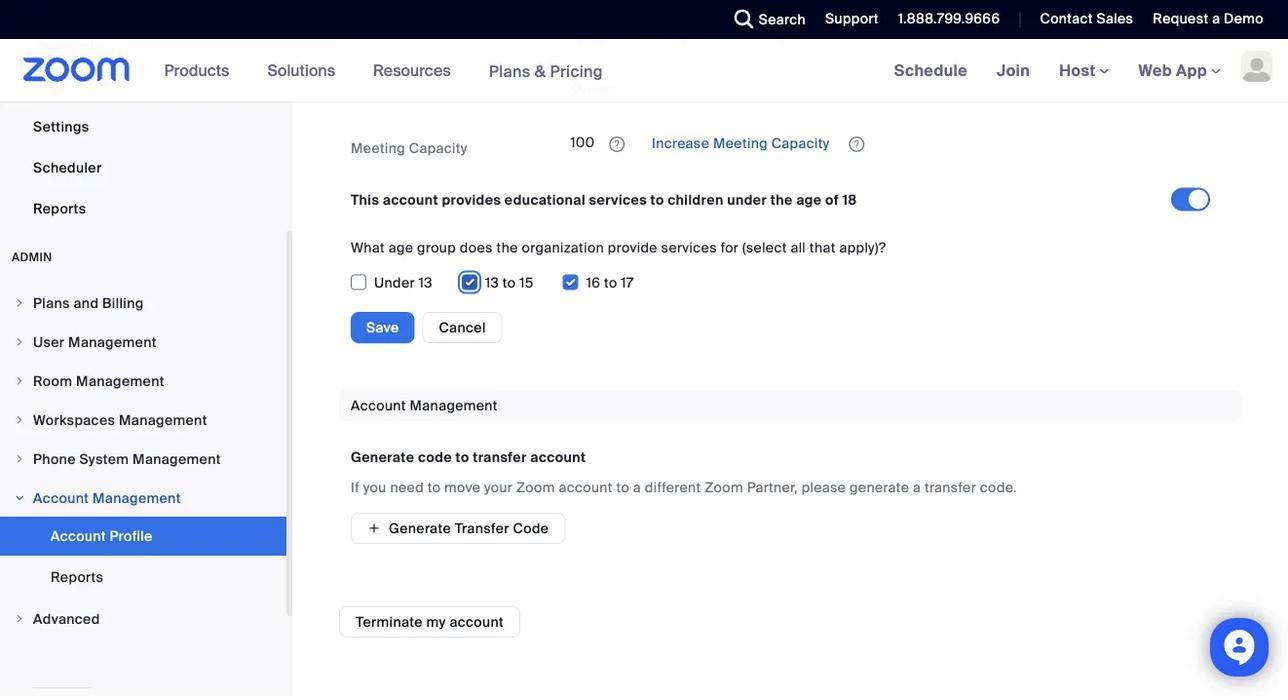 Task type: describe. For each thing, give the bounding box(es) containing it.
admin
[[12, 250, 52, 265]]

scheduler link
[[0, 148, 287, 187]]

advanced menu item
[[0, 601, 287, 638]]

under
[[374, 274, 415, 292]]

product information navigation
[[150, 39, 618, 103]]

solutions
[[267, 60, 335, 80]]

zoom logo image
[[23, 58, 130, 82]]

plans for plans and billing
[[33, 294, 70, 312]]

reports inside account management menu
[[51, 568, 104, 586]]

web
[[1139, 60, 1173, 80]]

generate for generate code to transfer account
[[351, 448, 415, 466]]

1 vertical spatial age
[[389, 239, 414, 257]]

2 13 from the left
[[485, 274, 499, 292]]

need
[[390, 478, 424, 496]]

account management inside menu item
[[33, 489, 181, 507]]

cancel
[[439, 318, 486, 337]]

children
[[668, 191, 724, 209]]

to left children
[[651, 191, 665, 209]]

join
[[997, 60, 1031, 80]]

personal menu menu
[[0, 0, 287, 230]]

1 vertical spatial the
[[497, 239, 518, 257]]

generate for generate transfer code
[[389, 519, 451, 537]]

user management menu item
[[0, 324, 287, 361]]

learn more about increasing meeting capacity image
[[844, 135, 871, 153]]

account up "code"
[[531, 448, 586, 466]]

support link up the features
[[826, 10, 879, 28]]

sales
[[1097, 10, 1134, 28]]

clips
[[33, 77, 67, 95]]

generate transfer code
[[389, 519, 549, 537]]

get
[[711, 30, 733, 48]]

account up resources
[[351, 30, 406, 48]]

increase
[[652, 134, 710, 152]]

2 zoom from the left
[[705, 478, 744, 496]]

recordings
[[33, 36, 110, 54]]

account management menu item
[[0, 480, 287, 517]]

organization
[[522, 239, 604, 257]]

to left the get
[[694, 30, 708, 48]]

1 horizontal spatial age
[[797, 191, 822, 209]]

to right "code" on the bottom left
[[456, 448, 470, 466]]

app
[[1177, 60, 1208, 80]]

products
[[164, 60, 229, 80]]

1 horizontal spatial meeting
[[714, 134, 768, 152]]

account inside button
[[450, 613, 504, 631]]

features
[[775, 30, 830, 48]]

account profile link
[[0, 517, 287, 556]]

1.888.799.9666
[[899, 10, 1001, 28]]

educational
[[505, 191, 586, 209]]

right image for workspaces management
[[14, 415, 25, 426]]

plans and billing
[[33, 294, 144, 312]]

management down workspaces management menu item
[[133, 450, 221, 468]]

support link right search
[[811, 0, 884, 39]]

admin menu menu
[[0, 285, 287, 640]]

100
[[571, 134, 599, 152]]

save
[[367, 318, 399, 337]]

join link
[[983, 39, 1045, 101]]

code
[[513, 519, 549, 537]]

workspaces
[[33, 411, 115, 429]]

banner containing products
[[0, 39, 1289, 103]]

does
[[460, 239, 493, 257]]

upgrade to get more features link
[[633, 30, 830, 48]]

schedule link
[[880, 39, 983, 101]]

add image
[[368, 520, 381, 537]]

if you need to move your zoom account to a different zoom partner, please generate a transfer code.
[[351, 478, 1018, 496]]

scheduler
[[33, 159, 102, 177]]

phone system management menu item
[[0, 441, 287, 478]]

your
[[351, 85, 381, 103]]

account right your
[[559, 478, 613, 496]]

0 horizontal spatial capacity
[[409, 140, 468, 158]]

my
[[427, 613, 446, 631]]

2 horizontal spatial a
[[1213, 10, 1221, 28]]

to left different
[[617, 478, 630, 496]]

advanced
[[33, 610, 100, 628]]

code.
[[981, 478, 1018, 496]]

solutions button
[[267, 39, 344, 101]]

for
[[721, 239, 739, 257]]

management for account management menu item
[[93, 489, 181, 507]]

web app button
[[1139, 60, 1221, 80]]

move
[[445, 478, 481, 496]]

request
[[1154, 10, 1209, 28]]

type
[[410, 30, 441, 48]]

account right this
[[383, 191, 439, 209]]

1 zoom from the left
[[517, 478, 555, 496]]

schedule
[[895, 60, 968, 80]]

right image inside advanced menu item
[[14, 613, 25, 625]]

all
[[791, 239, 806, 257]]

workspaces management
[[33, 411, 207, 429]]

request a demo
[[1154, 10, 1264, 28]]

host
[[1060, 60, 1100, 80]]

account profile
[[51, 527, 153, 545]]

increase meeting capacity link
[[648, 134, 834, 152]]

that
[[810, 239, 836, 257]]

transfer
[[455, 519, 510, 537]]

side navigation navigation
[[0, 0, 292, 696]]

role
[[384, 85, 414, 103]]

host button
[[1060, 60, 1110, 80]]

search
[[759, 10, 806, 28]]

this
[[351, 191, 379, 209]]

under 13
[[374, 274, 433, 292]]

2 reports link from the top
[[0, 558, 287, 597]]

generate transfer code button
[[351, 513, 566, 544]]

what
[[351, 239, 385, 257]]

to left 17
[[604, 274, 618, 292]]

1 vertical spatial services
[[662, 239, 717, 257]]

room
[[33, 372, 72, 390]]

your role
[[351, 85, 414, 103]]

right image for plans
[[14, 298, 25, 309]]

application containing 100
[[571, 133, 1010, 164]]

settings
[[33, 118, 89, 136]]

resources
[[373, 60, 451, 80]]



Task type: locate. For each thing, give the bounding box(es) containing it.
0 vertical spatial age
[[797, 191, 822, 209]]

profile
[[110, 527, 153, 545]]

account
[[351, 30, 406, 48], [351, 396, 406, 415], [33, 489, 89, 507], [51, 527, 106, 545]]

generate up you
[[351, 448, 415, 466]]

account management menu
[[0, 517, 287, 599]]

billing
[[102, 294, 144, 312]]

16
[[587, 274, 601, 292]]

workspaces management menu item
[[0, 402, 287, 439]]

plans & pricing link
[[489, 61, 603, 81], [489, 61, 603, 81]]

1 horizontal spatial plans
[[489, 61, 531, 81]]

support
[[826, 10, 879, 28]]

generate down need on the bottom left
[[389, 519, 451, 537]]

terminate my account
[[356, 613, 504, 631]]

1 13 from the left
[[419, 274, 433, 292]]

banner
[[0, 39, 1289, 103]]

account management up account profile
[[33, 489, 181, 507]]

more
[[737, 30, 771, 48]]

right image inside account management menu item
[[14, 493, 25, 504]]

contact sales link
[[1026, 0, 1139, 39], [1041, 10, 1134, 28]]

plans left the "and" at the left top
[[33, 294, 70, 312]]

right image
[[14, 376, 25, 387], [14, 415, 25, 426], [14, 454, 25, 465]]

17
[[621, 274, 634, 292]]

right image left "phone"
[[14, 454, 25, 465]]

owner
[[571, 79, 615, 97]]

upgrade
[[633, 30, 691, 48]]

account down save button
[[351, 396, 406, 415]]

(select
[[743, 239, 787, 257]]

and
[[74, 294, 99, 312]]

right image inside plans and billing menu item
[[14, 298, 25, 309]]

0 horizontal spatial zoom
[[517, 478, 555, 496]]

capacity up provides
[[409, 140, 468, 158]]

right image inside user management menu item
[[14, 337, 25, 348]]

user management
[[33, 333, 157, 351]]

generate
[[351, 448, 415, 466], [389, 519, 451, 537]]

management for user management menu item
[[68, 333, 157, 351]]

generate inside button
[[389, 519, 451, 537]]

management inside 'menu item'
[[76, 372, 165, 390]]

1 horizontal spatial a
[[913, 478, 921, 496]]

2 right image from the top
[[14, 415, 25, 426]]

1 right image from the top
[[14, 298, 25, 309]]

zoom left the partner,
[[705, 478, 744, 496]]

1 reports link from the top
[[0, 189, 287, 228]]

transfer up your
[[473, 448, 527, 466]]

3 right image from the top
[[14, 454, 25, 465]]

reports link down account profile link
[[0, 558, 287, 597]]

age
[[797, 191, 822, 209], [389, 239, 414, 257]]

right image for phone system management
[[14, 454, 25, 465]]

0 vertical spatial plans
[[489, 61, 531, 81]]

2 vertical spatial right image
[[14, 454, 25, 465]]

1 horizontal spatial services
[[662, 239, 717, 257]]

recordings link
[[0, 26, 287, 65]]

web app
[[1139, 60, 1208, 80]]

services left 'for'
[[662, 239, 717, 257]]

if
[[351, 478, 360, 496]]

account inside menu
[[51, 527, 106, 545]]

0 vertical spatial services
[[589, 191, 647, 209]]

room management menu item
[[0, 363, 287, 400]]

0 vertical spatial generate
[[351, 448, 415, 466]]

right image for room management
[[14, 376, 25, 387]]

plans for plans & pricing
[[489, 61, 531, 81]]

search button
[[720, 0, 811, 39]]

0 vertical spatial right image
[[14, 376, 25, 387]]

right image for account
[[14, 493, 25, 504]]

to left 15
[[503, 274, 516, 292]]

1 vertical spatial reports
[[51, 568, 104, 586]]

13
[[419, 274, 433, 292], [485, 274, 499, 292]]

1 vertical spatial generate
[[389, 519, 451, 537]]

0 vertical spatial reports link
[[0, 189, 287, 228]]

free
[[571, 30, 602, 48]]

0 vertical spatial account management
[[351, 396, 498, 415]]

the
[[771, 191, 793, 209], [497, 239, 518, 257]]

reports link down scheduler link
[[0, 189, 287, 228]]

cancel button
[[423, 312, 503, 343]]

under
[[728, 191, 767, 209]]

plans inside menu item
[[33, 294, 70, 312]]

meeting
[[714, 134, 768, 152], [351, 140, 406, 158]]

clips link
[[0, 66, 287, 105]]

reports inside personal menu menu
[[33, 200, 86, 218]]

1 vertical spatial plans
[[33, 294, 70, 312]]

products button
[[164, 39, 238, 101]]

increase meeting capacity
[[648, 134, 834, 152]]

services up what age group does the organization provide services for (select all that apply)?
[[589, 191, 647, 209]]

account management up "code" on the bottom left
[[351, 396, 498, 415]]

profile picture image
[[1242, 51, 1273, 82]]

1 vertical spatial right image
[[14, 415, 25, 426]]

the right under
[[771, 191, 793, 209]]

resources button
[[373, 39, 460, 101]]

1 vertical spatial transfer
[[925, 478, 977, 496]]

phone system management
[[33, 450, 221, 468]]

15
[[520, 274, 534, 292]]

transfer left code. in the right of the page
[[925, 478, 977, 496]]

contact sales
[[1041, 10, 1134, 28]]

1 horizontal spatial capacity
[[772, 134, 830, 152]]

&
[[535, 61, 546, 81]]

2 right image from the top
[[14, 337, 25, 348]]

upgrade to get more features
[[633, 30, 830, 48]]

0 horizontal spatial plans
[[33, 294, 70, 312]]

room management
[[33, 372, 165, 390]]

age left 'of'
[[797, 191, 822, 209]]

18
[[843, 191, 857, 209]]

partner,
[[747, 478, 798, 496]]

meeting capacity
[[351, 140, 468, 158]]

right image left workspaces
[[14, 415, 25, 426]]

management for room management 'menu item'
[[76, 372, 165, 390]]

provides
[[442, 191, 501, 209]]

you
[[363, 478, 387, 496]]

this account provides educational services to children under the age of 18
[[351, 191, 857, 209]]

pricing
[[550, 61, 603, 81]]

1 horizontal spatial account management
[[351, 396, 498, 415]]

right image inside phone system management menu item
[[14, 454, 25, 465]]

0 horizontal spatial account management
[[33, 489, 181, 507]]

account right my
[[450, 613, 504, 631]]

the right does
[[497, 239, 518, 257]]

services
[[589, 191, 647, 209], [662, 239, 717, 257]]

1 horizontal spatial the
[[771, 191, 793, 209]]

13 to 15
[[485, 274, 534, 292]]

13 right under
[[419, 274, 433, 292]]

provide
[[608, 239, 658, 257]]

1 vertical spatial account management
[[33, 489, 181, 507]]

a right generate
[[913, 478, 921, 496]]

terminate my account button
[[339, 607, 521, 638]]

management down billing
[[68, 333, 157, 351]]

plans left &
[[489, 61, 531, 81]]

plans and billing menu item
[[0, 285, 287, 322]]

help info, meeting capacity image
[[604, 135, 631, 153]]

management for workspaces management menu item
[[119, 411, 207, 429]]

meetings navigation
[[880, 39, 1289, 103]]

settings link
[[0, 107, 287, 146]]

plans
[[489, 61, 531, 81], [33, 294, 70, 312]]

capacity left learn more about increasing meeting capacity icon
[[772, 134, 830, 152]]

right image left room
[[14, 376, 25, 387]]

account
[[383, 191, 439, 209], [531, 448, 586, 466], [559, 478, 613, 496], [450, 613, 504, 631]]

right image
[[14, 298, 25, 309], [14, 337, 25, 348], [14, 493, 25, 504], [14, 613, 25, 625]]

apply)?
[[840, 239, 886, 257]]

support link
[[811, 0, 884, 39], [826, 10, 879, 28]]

16 to 17
[[587, 274, 634, 292]]

plans inside 'product information' navigation
[[489, 61, 531, 81]]

zoom
[[517, 478, 555, 496], [705, 478, 744, 496]]

of
[[826, 191, 839, 209]]

user
[[33, 333, 65, 351]]

a left demo
[[1213, 10, 1221, 28]]

account left profile at bottom left
[[51, 527, 106, 545]]

1 horizontal spatial zoom
[[705, 478, 744, 496]]

1 horizontal spatial transfer
[[925, 478, 977, 496]]

account management
[[351, 396, 498, 415], [33, 489, 181, 507]]

meeting up under
[[714, 134, 768, 152]]

a
[[1213, 10, 1221, 28], [633, 478, 642, 496], [913, 478, 921, 496]]

capacity
[[772, 134, 830, 152], [409, 140, 468, 158]]

1 vertical spatial reports link
[[0, 558, 287, 597]]

age right what
[[389, 239, 414, 257]]

meeting up this
[[351, 140, 406, 158]]

group
[[417, 239, 456, 257]]

0 vertical spatial the
[[771, 191, 793, 209]]

account down "phone"
[[33, 489, 89, 507]]

right image inside workspaces management menu item
[[14, 415, 25, 426]]

4 right image from the top
[[14, 613, 25, 625]]

application
[[571, 133, 1010, 164]]

to right need on the bottom left
[[428, 478, 441, 496]]

management up generate code to transfer account at left
[[410, 396, 498, 415]]

what age group does the organization provide services for (select all that apply)? group
[[351, 268, 1230, 297]]

management up profile at bottom left
[[93, 489, 181, 507]]

what age group does the organization provide services for (select all that apply)?
[[351, 239, 886, 257]]

generate code to transfer account
[[351, 448, 586, 466]]

save button
[[351, 312, 415, 343]]

3 right image from the top
[[14, 493, 25, 504]]

0 horizontal spatial services
[[589, 191, 647, 209]]

management down room management 'menu item'
[[119, 411, 207, 429]]

plans & pricing
[[489, 61, 603, 81]]

right image inside room management 'menu item'
[[14, 376, 25, 387]]

terminate
[[356, 613, 423, 631]]

right image for user
[[14, 337, 25, 348]]

reports up advanced
[[51, 568, 104, 586]]

demo
[[1225, 10, 1264, 28]]

0 horizontal spatial meeting
[[351, 140, 406, 158]]

phone
[[33, 450, 76, 468]]

0 horizontal spatial 13
[[419, 274, 433, 292]]

0 vertical spatial transfer
[[473, 448, 527, 466]]

transfer
[[473, 448, 527, 466], [925, 478, 977, 496]]

1 horizontal spatial 13
[[485, 274, 499, 292]]

0 horizontal spatial age
[[389, 239, 414, 257]]

1 right image from the top
[[14, 376, 25, 387]]

management up "workspaces management"
[[76, 372, 165, 390]]

contact
[[1041, 10, 1094, 28]]

0 vertical spatial reports
[[33, 200, 86, 218]]

13 left 15
[[485, 274, 499, 292]]

to
[[694, 30, 708, 48], [651, 191, 665, 209], [503, 274, 516, 292], [604, 274, 618, 292], [456, 448, 470, 466], [428, 478, 441, 496], [617, 478, 630, 496]]

account type
[[351, 30, 441, 48]]

a left different
[[633, 478, 642, 496]]

account inside menu item
[[33, 489, 89, 507]]

reports down scheduler
[[33, 200, 86, 218]]

reports link
[[0, 189, 287, 228], [0, 558, 287, 597]]

0 horizontal spatial the
[[497, 239, 518, 257]]

0 horizontal spatial transfer
[[473, 448, 527, 466]]

zoom right your
[[517, 478, 555, 496]]

0 horizontal spatial a
[[633, 478, 642, 496]]



Task type: vqa. For each thing, say whether or not it's contained in the screenshot.
first menu item
no



